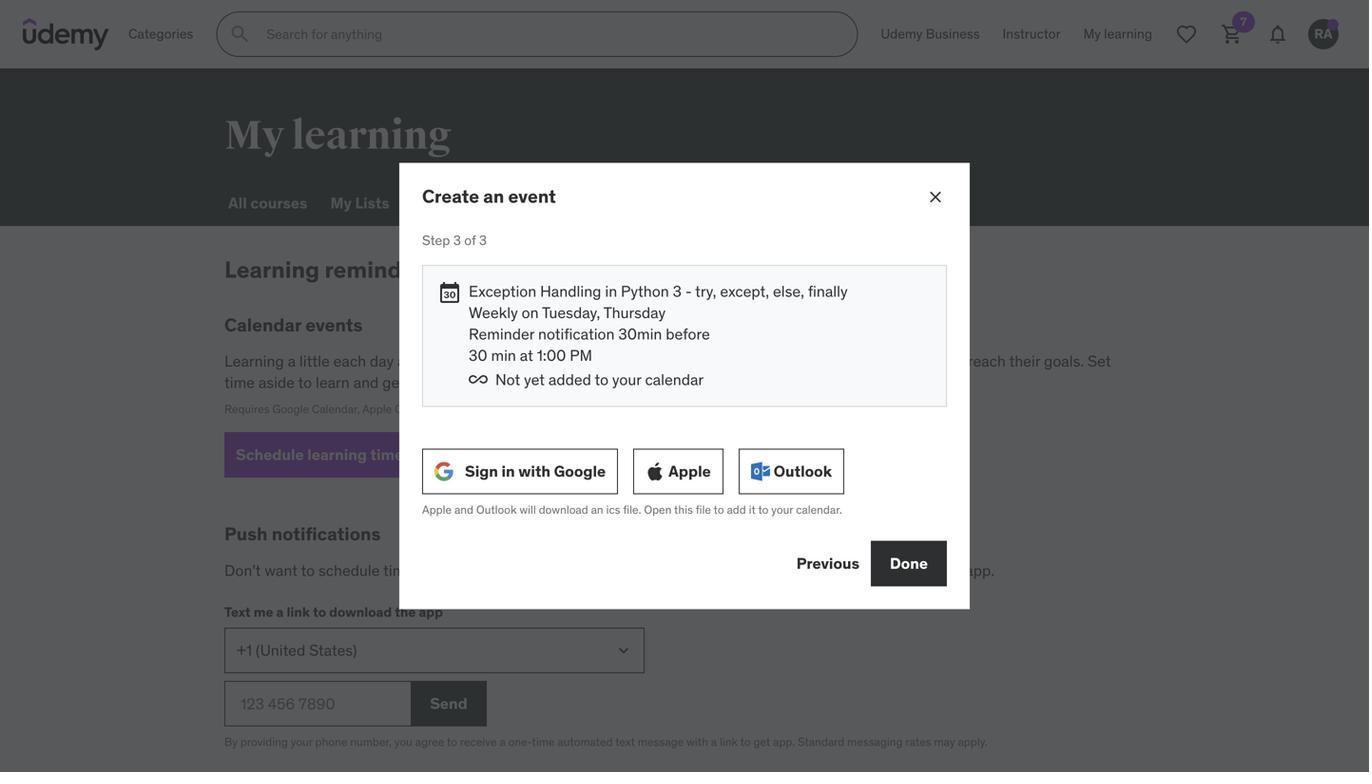 Task type: vqa. For each thing, say whether or not it's contained in the screenshot.
Google 'icon'
yes



Task type: locate. For each thing, give the bounding box(es) containing it.
google down aside
[[272, 402, 309, 417]]

udemy business link
[[869, 11, 991, 57]]

yet
[[524, 371, 545, 390]]

apple for apple
[[669, 462, 711, 482]]

to right agree on the left bottom
[[447, 736, 457, 750]]

apple down day at the top left of the page
[[362, 402, 392, 417]]

and down sign
[[454, 503, 473, 518]]

0 horizontal spatial download
[[329, 604, 392, 621]]

calendar, down learn at the left of the page
[[312, 402, 360, 417]]

a right message
[[711, 736, 717, 750]]

the left app
[[395, 604, 416, 621]]

with
[[518, 462, 551, 482], [687, 736, 708, 750]]

an
[[483, 185, 504, 208], [591, 503, 603, 518]]

learning up calendar
[[224, 256, 320, 284]]

0 horizontal spatial and
[[353, 373, 379, 393]]

0 vertical spatial outlook
[[458, 402, 499, 417]]

create an event
[[422, 185, 556, 208]]

learning up aside
[[224, 352, 284, 371]]

set inside the learning a little each day adds up. research shows that students who make learning a habit are more likely to reach their goals. set time aside to learn and get reminders using your learning scheduler. requires google calendar, apple calendar, or outlook
[[1088, 352, 1111, 371]]

using
[[481, 373, 518, 393]]

1 vertical spatial and
[[454, 503, 473, 518]]

your right it
[[771, 503, 793, 518]]

day
[[370, 352, 394, 371]]

get down day at the top left of the page
[[382, 373, 405, 393]]

learning inside the learning a little each day adds up. research shows that students who make learning a habit are more likely to reach their goals. set time aside to learn and get reminders using your learning scheduler. requires google calendar, apple calendar, or outlook
[[224, 352, 284, 371]]

shows
[[526, 352, 569, 371]]

time left google icon
[[370, 446, 403, 465]]

1 vertical spatial learning
[[224, 352, 284, 371]]

outlook right or
[[458, 402, 499, 417]]

except,
[[720, 282, 769, 302]]

time left blocks?
[[383, 561, 414, 581]]

notifications down it
[[715, 561, 799, 581]]

apple image
[[646, 463, 665, 482]]

set
[[1088, 352, 1111, 371], [473, 561, 496, 581]]

time up requires
[[224, 373, 255, 393]]

google inside button
[[554, 462, 606, 482]]

and down day at the top left of the page
[[353, 373, 379, 393]]

research
[[459, 352, 522, 371]]

messaging
[[847, 736, 903, 750]]

exception handling in python 3 - try, except, else, finally weekly on tuesday, thursday reminder notification 30min before 30 min at 1:00 pm
[[469, 282, 848, 365]]

in inside the exception handling in python 3 - try, except, else, finally weekly on tuesday, thursday reminder notification 30min before 30 min at 1:00 pm
[[605, 282, 617, 302]]

learning
[[292, 111, 451, 161], [740, 352, 795, 371], [554, 373, 609, 393], [307, 446, 367, 465], [511, 561, 567, 581]]

0 horizontal spatial in
[[502, 462, 515, 482]]

receive
[[460, 736, 497, 750]]

to right added at the left
[[595, 371, 609, 390]]

learning right schedule
[[307, 446, 367, 465]]

apply.
[[958, 736, 988, 750]]

1 vertical spatial with
[[687, 736, 708, 750]]

3 right of
[[479, 232, 487, 249]]

1 horizontal spatial download
[[539, 503, 588, 518]]

a right blocks?
[[500, 561, 508, 581]]

0 vertical spatial my
[[224, 111, 284, 161]]

2 horizontal spatial 3
[[673, 282, 682, 302]]

a left one-
[[500, 736, 506, 750]]

their
[[1009, 352, 1040, 371]]

1 vertical spatial link
[[720, 736, 738, 750]]

2 learning from the top
[[224, 352, 284, 371]]

1 vertical spatial notifications
[[715, 561, 799, 581]]

2 vertical spatial get
[[753, 736, 770, 750]]

reminders down step
[[325, 256, 436, 284]]

my for my learning
[[224, 111, 284, 161]]

1 vertical spatial get
[[652, 561, 675, 581]]

apple inside apple button
[[669, 462, 711, 482]]

and
[[353, 373, 379, 393], [454, 503, 473, 518]]

0 vertical spatial udemy
[[881, 25, 923, 43]]

1 vertical spatial download
[[329, 604, 392, 621]]

send button
[[411, 682, 487, 728]]

udemy business
[[881, 25, 980, 43]]

1 horizontal spatial my
[[330, 193, 352, 213]]

1 vertical spatial in
[[502, 462, 515, 482]]

0 horizontal spatial apple
[[362, 402, 392, 417]]

reminders
[[325, 256, 436, 284], [409, 373, 477, 393]]

1 learning from the top
[[224, 256, 320, 284]]

get left standard
[[753, 736, 770, 750]]

calendar, left or
[[395, 402, 443, 417]]

3 left '-'
[[673, 282, 682, 302]]

0 vertical spatial set
[[1088, 352, 1111, 371]]

outlook up calendar.
[[774, 462, 832, 482]]

0 vertical spatial link
[[287, 604, 310, 621]]

1 horizontal spatial calendar,
[[395, 402, 443, 417]]

time
[[224, 373, 255, 393], [370, 446, 403, 465], [383, 561, 414, 581], [532, 736, 555, 750]]

0 vertical spatial the
[[838, 561, 860, 581]]

with right message
[[687, 736, 708, 750]]

2 vertical spatial apple
[[422, 503, 452, 518]]

download inside create an event dialog
[[539, 503, 588, 518]]

1 horizontal spatial and
[[454, 503, 473, 518]]

outlook inside button
[[774, 462, 832, 482]]

small image down 30
[[469, 371, 488, 390]]

schedule
[[318, 561, 380, 581]]

download down schedule
[[329, 604, 392, 621]]

reminder
[[469, 325, 534, 344]]

3 inside the exception handling in python 3 - try, except, else, finally weekly on tuesday, thursday reminder notification 30min before 30 min at 1:00 pm
[[673, 282, 682, 302]]

1 vertical spatial set
[[473, 561, 496, 581]]

in
[[605, 282, 617, 302], [502, 462, 515, 482]]

calendar
[[224, 314, 301, 336]]

set right goals.
[[1088, 352, 1111, 371]]

0 vertical spatial small image
[[469, 371, 488, 390]]

link right me
[[287, 604, 310, 621]]

0 horizontal spatial the
[[395, 604, 416, 621]]

handling
[[540, 282, 601, 302]]

0 horizontal spatial my
[[224, 111, 284, 161]]

schedule learning time
[[236, 446, 403, 465]]

0 vertical spatial learning
[[224, 256, 320, 284]]

outlook
[[458, 402, 499, 417], [774, 462, 832, 482], [476, 503, 517, 518]]

link right message
[[720, 736, 738, 750]]

my lists link
[[327, 181, 393, 226]]

0 horizontal spatial get
[[382, 373, 405, 393]]

reach
[[968, 352, 1006, 371]]

small image inside schedule learning time button
[[407, 446, 426, 465]]

google
[[272, 402, 309, 417], [554, 462, 606, 482]]

udemy left business
[[881, 25, 923, 43]]

on
[[522, 303, 539, 323]]

get left push
[[652, 561, 675, 581]]

0 vertical spatial get
[[382, 373, 405, 393]]

a left habit
[[798, 352, 806, 371]]

0 horizontal spatial small image
[[407, 446, 426, 465]]

reminders inside the learning a little each day adds up. research shows that students who make learning a habit are more likely to reach their goals. set time aside to learn and get reminders using your learning scheduler. requires google calendar, apple calendar, or outlook
[[409, 373, 477, 393]]

exception
[[469, 282, 536, 302]]

reminders down "up."
[[409, 373, 477, 393]]

0 vertical spatial download
[[539, 503, 588, 518]]

1 horizontal spatial the
[[838, 561, 860, 581]]

0 vertical spatial an
[[483, 185, 504, 208]]

mobile
[[916, 561, 962, 581]]

all courses
[[228, 193, 308, 213]]

0 vertical spatial with
[[518, 462, 551, 482]]

may
[[934, 736, 955, 750]]

udemy left the mobile
[[864, 561, 912, 581]]

0 horizontal spatial google
[[272, 402, 309, 417]]

with inside button
[[518, 462, 551, 482]]

learning a little each day adds up. research shows that students who make learning a habit are more likely to reach their goals. set time aside to learn and get reminders using your learning scheduler. requires google calendar, apple calendar, or outlook
[[224, 352, 1111, 417]]

0 horizontal spatial calendar,
[[312, 402, 360, 417]]

1 horizontal spatial with
[[687, 736, 708, 750]]

with up will
[[518, 462, 551, 482]]

3 left of
[[453, 232, 461, 249]]

outlook left will
[[476, 503, 517, 518]]

in right sign
[[502, 462, 515, 482]]

2 horizontal spatial apple
[[669, 462, 711, 482]]

file.
[[623, 503, 641, 518]]

calendar.
[[796, 503, 842, 518]]

app
[[419, 604, 443, 621]]

0 vertical spatial in
[[605, 282, 617, 302]]

an left ics
[[591, 503, 603, 518]]

file
[[696, 503, 711, 518]]

to down schedule
[[313, 604, 326, 621]]

1 horizontal spatial link
[[720, 736, 738, 750]]

0 vertical spatial apple
[[362, 402, 392, 417]]

app. right the mobile
[[965, 561, 995, 581]]

your
[[612, 371, 641, 390], [522, 373, 551, 393], [771, 503, 793, 518], [291, 736, 313, 750]]

0 vertical spatial reminders
[[325, 256, 436, 284]]

schedule
[[236, 446, 304, 465]]

2 calendar, from the left
[[395, 402, 443, 417]]

who
[[667, 352, 695, 371]]

1 vertical spatial an
[[591, 503, 603, 518]]

1 horizontal spatial in
[[605, 282, 617, 302]]

learning
[[224, 256, 320, 284], [224, 352, 284, 371]]

more
[[874, 352, 909, 371]]

that
[[572, 352, 600, 371]]

app. left standard
[[773, 736, 795, 750]]

this
[[674, 503, 693, 518]]

1 horizontal spatial 3
[[479, 232, 487, 249]]

time inside button
[[370, 446, 403, 465]]

adds
[[397, 352, 430, 371]]

3
[[453, 232, 461, 249], [479, 232, 487, 249], [673, 282, 682, 302]]

apple right "apple" icon
[[669, 462, 711, 482]]

previous
[[796, 554, 859, 574]]

1 horizontal spatial app.
[[965, 561, 995, 581]]

0 horizontal spatial notifications
[[272, 523, 381, 546]]

time left the automated
[[532, 736, 555, 750]]

set right blocks?
[[473, 561, 496, 581]]

notifications up schedule
[[272, 523, 381, 546]]

my left lists
[[330, 193, 352, 213]]

all courses link
[[224, 181, 311, 226]]

1 vertical spatial my
[[330, 193, 352, 213]]

calendar events
[[224, 314, 363, 336]]

push
[[678, 561, 712, 581]]

to right want
[[301, 561, 315, 581]]

python
[[621, 282, 669, 302]]

udemy inside udemy business link
[[881, 25, 923, 43]]

medium image
[[438, 282, 461, 304]]

download right will
[[539, 503, 588, 518]]

likely
[[912, 352, 947, 371]]

1 vertical spatial reminders
[[409, 373, 477, 393]]

an left event
[[483, 185, 504, 208]]

download
[[539, 503, 588, 518], [329, 604, 392, 621]]

1 horizontal spatial small image
[[469, 371, 488, 390]]

1 horizontal spatial set
[[1088, 352, 1111, 371]]

the
[[838, 561, 860, 581], [395, 604, 416, 621]]

1 vertical spatial small image
[[407, 446, 426, 465]]

0 vertical spatial google
[[272, 402, 309, 417]]

apple for apple and outlook will download an ics file. open this file to add it to your calendar.
[[422, 503, 452, 518]]

1 vertical spatial app.
[[773, 736, 795, 750]]

my for my lists
[[330, 193, 352, 213]]

1 vertical spatial udemy
[[864, 561, 912, 581]]

app.
[[965, 561, 995, 581], [773, 736, 795, 750]]

goals.
[[1044, 352, 1084, 371]]

text me a link to download the app
[[224, 604, 443, 621]]

close modal image
[[926, 188, 945, 207]]

wishlist link
[[409, 181, 475, 226]]

apple inside the learning a little each day adds up. research shows that students who make learning a habit are more likely to reach their goals. set time aside to learn and get reminders using your learning scheduler. requires google calendar, apple calendar, or outlook
[[362, 402, 392, 417]]

1 horizontal spatial apple
[[422, 503, 452, 518]]

to
[[950, 352, 964, 371], [595, 371, 609, 390], [298, 373, 312, 393], [714, 503, 724, 518], [758, 503, 769, 518], [301, 561, 315, 581], [635, 561, 648, 581], [313, 604, 326, 621], [447, 736, 457, 750], [740, 736, 751, 750]]

1 horizontal spatial an
[[591, 503, 603, 518]]

step
[[422, 232, 450, 249]]

google inside the learning a little each day adds up. research shows that students who make learning a habit are more likely to reach their goals. set time aside to learn and get reminders using your learning scheduler. requires google calendar, apple calendar, or outlook
[[272, 402, 309, 417]]

udemy
[[881, 25, 923, 43], [864, 561, 912, 581]]

0 horizontal spatial with
[[518, 462, 551, 482]]

small image left google icon
[[407, 446, 426, 465]]

0 horizontal spatial an
[[483, 185, 504, 208]]

1 vertical spatial google
[[554, 462, 606, 482]]

2 vertical spatial outlook
[[476, 503, 517, 518]]

1 horizontal spatial google
[[554, 462, 606, 482]]

1 vertical spatial outlook
[[774, 462, 832, 482]]

send
[[430, 695, 468, 714]]

my up all courses at the top left of page
[[224, 111, 284, 161]]

archived
[[494, 193, 558, 213]]

apple down google icon
[[422, 503, 452, 518]]

1 calendar, from the left
[[312, 402, 360, 417]]

the right from on the bottom right
[[838, 561, 860, 581]]

1 vertical spatial apple
[[669, 462, 711, 482]]

small image
[[469, 371, 488, 390], [407, 446, 426, 465]]

in up 'thursday'
[[605, 282, 617, 302]]

instructor link
[[991, 11, 1072, 57]]

your down the "shows"
[[522, 373, 551, 393]]

google up apple and outlook will download an ics file. open this file to add it to your calendar.
[[554, 462, 606, 482]]

0 vertical spatial and
[[353, 373, 379, 393]]

your inside the learning a little each day adds up. research shows that students who make learning a habit are more likely to reach their goals. set time aside to learn and get reminders using your learning scheduler. requires google calendar, apple calendar, or outlook
[[522, 373, 551, 393]]

to down little
[[298, 373, 312, 393]]

learning inside button
[[307, 446, 367, 465]]

text
[[615, 736, 635, 750]]



Task type: describe. For each thing, give the bounding box(es) containing it.
outlook inside the learning a little each day adds up. research shows that students who make learning a habit are more likely to reach their goals. set time aside to learn and get reminders using your learning scheduler. requires google calendar, apple calendar, or outlook
[[458, 402, 499, 417]]

step 3 of 3
[[422, 232, 487, 249]]

1 horizontal spatial notifications
[[715, 561, 799, 581]]

scheduler.
[[613, 373, 683, 393]]

providing
[[240, 736, 288, 750]]

want
[[265, 561, 298, 581]]

123 456 7890 text field
[[224, 682, 411, 728]]

archived link
[[490, 181, 562, 226]]

a right me
[[276, 604, 284, 621]]

notification
[[538, 325, 615, 344]]

else,
[[773, 282, 804, 302]]

ics
[[606, 503, 620, 518]]

add
[[727, 503, 746, 518]]

event
[[508, 185, 556, 208]]

sign in with google
[[465, 462, 606, 482]]

schedule learning time button
[[224, 433, 438, 478]]

0 horizontal spatial app.
[[773, 736, 795, 750]]

done button
[[871, 541, 947, 587]]

in inside sign in with google button
[[502, 462, 515, 482]]

udemy image
[[23, 18, 109, 50]]

open
[[644, 503, 672, 518]]

learning left "reminder"
[[511, 561, 567, 581]]

habit
[[810, 352, 845, 371]]

tuesday,
[[542, 303, 600, 323]]

added
[[548, 371, 591, 390]]

one-
[[508, 736, 532, 750]]

submit search image
[[229, 23, 251, 46]]

or
[[445, 402, 456, 417]]

sign in with google button
[[422, 449, 618, 495]]

1 horizontal spatial get
[[652, 561, 675, 581]]

apple button
[[633, 449, 723, 495]]

30min
[[618, 325, 662, 344]]

google image
[[435, 463, 454, 482]]

outlook image
[[751, 463, 770, 482]]

apple and outlook will download an ics file. open this file to add it to your calendar.
[[422, 503, 842, 518]]

weekly
[[469, 303, 518, 323]]

to right likely
[[950, 352, 964, 371]]

1 vertical spatial the
[[395, 604, 416, 621]]

each
[[333, 352, 366, 371]]

learning for learning a little each day adds up. research shows that students who make learning a habit are more likely to reach their goals. set time aside to learn and get reminders using your learning scheduler. requires google calendar, apple calendar, or outlook
[[224, 352, 284, 371]]

will
[[519, 503, 536, 518]]

courses
[[250, 193, 308, 213]]

1:00
[[537, 346, 566, 365]]

you
[[394, 736, 412, 750]]

previous button
[[785, 541, 871, 587]]

at
[[520, 346, 533, 365]]

a left little
[[288, 352, 296, 371]]

thursday
[[603, 303, 666, 323]]

business
[[926, 25, 980, 43]]

learning right make
[[740, 352, 795, 371]]

pm
[[570, 346, 592, 365]]

30
[[469, 346, 487, 365]]

sign
[[465, 462, 498, 482]]

to right it
[[758, 503, 769, 518]]

0 vertical spatial app.
[[965, 561, 995, 581]]

create
[[422, 185, 479, 208]]

0 vertical spatial notifications
[[272, 523, 381, 546]]

min
[[491, 346, 516, 365]]

don't want to schedule time blocks? set a learning reminder to get push notifications from the udemy mobile app.
[[224, 561, 995, 581]]

-
[[685, 282, 692, 302]]

0 horizontal spatial set
[[473, 561, 496, 581]]

standard
[[798, 736, 845, 750]]

requires
[[224, 402, 270, 417]]

instructor
[[1003, 25, 1061, 43]]

push
[[224, 523, 268, 546]]

your right that
[[612, 371, 641, 390]]

little
[[299, 352, 330, 371]]

rates
[[906, 736, 931, 750]]

by providing your phone number, you agree to receive a one-time automated text message with a link to get app. standard messaging rates may apply.
[[224, 736, 988, 750]]

get inside the learning a little each day adds up. research shows that students who make learning a habit are more likely to reach their goals. set time aside to learn and get reminders using your learning scheduler. requires google calendar, apple calendar, or outlook
[[382, 373, 405, 393]]

of
[[464, 232, 476, 249]]

not yet added to your calendar
[[495, 371, 704, 390]]

and inside the learning a little each day adds up. research shows that students who make learning a habit are more likely to reach their goals. set time aside to learn and get reminders using your learning scheduler. requires google calendar, apple calendar, or outlook
[[353, 373, 379, 393]]

are
[[848, 352, 870, 371]]

0 horizontal spatial 3
[[453, 232, 461, 249]]

finally
[[808, 282, 848, 302]]

wishlist
[[412, 193, 471, 213]]

time inside the learning a little each day adds up. research shows that students who make learning a habit are more likely to reach their goals. set time aside to learn and get reminders using your learning scheduler. requires google calendar, apple calendar, or outlook
[[224, 373, 255, 393]]

phone
[[315, 736, 347, 750]]

learning up lists
[[292, 111, 451, 161]]

your left phone
[[291, 736, 313, 750]]

0 horizontal spatial link
[[287, 604, 310, 621]]

2 horizontal spatial get
[[753, 736, 770, 750]]

don't
[[224, 561, 261, 581]]

create an event dialog
[[399, 163, 970, 610]]

not
[[495, 371, 520, 390]]

me
[[254, 604, 273, 621]]

learning for learning reminders
[[224, 256, 320, 284]]

number,
[[350, 736, 392, 750]]

learn
[[316, 373, 350, 393]]

and inside create an event dialog
[[454, 503, 473, 518]]

all
[[228, 193, 247, 213]]

to right "reminder"
[[635, 561, 648, 581]]

it
[[749, 503, 756, 518]]

aside
[[258, 373, 295, 393]]

students
[[603, 352, 663, 371]]

blocks?
[[417, 561, 469, 581]]

events
[[305, 314, 363, 336]]

text
[[224, 604, 251, 621]]

from
[[803, 561, 835, 581]]

to right file
[[714, 503, 724, 518]]

automated
[[558, 736, 613, 750]]

push notifications
[[224, 523, 381, 546]]

learning down that
[[554, 373, 609, 393]]

agree
[[415, 736, 444, 750]]

before
[[666, 325, 710, 344]]

to left standard
[[740, 736, 751, 750]]

message
[[638, 736, 684, 750]]



